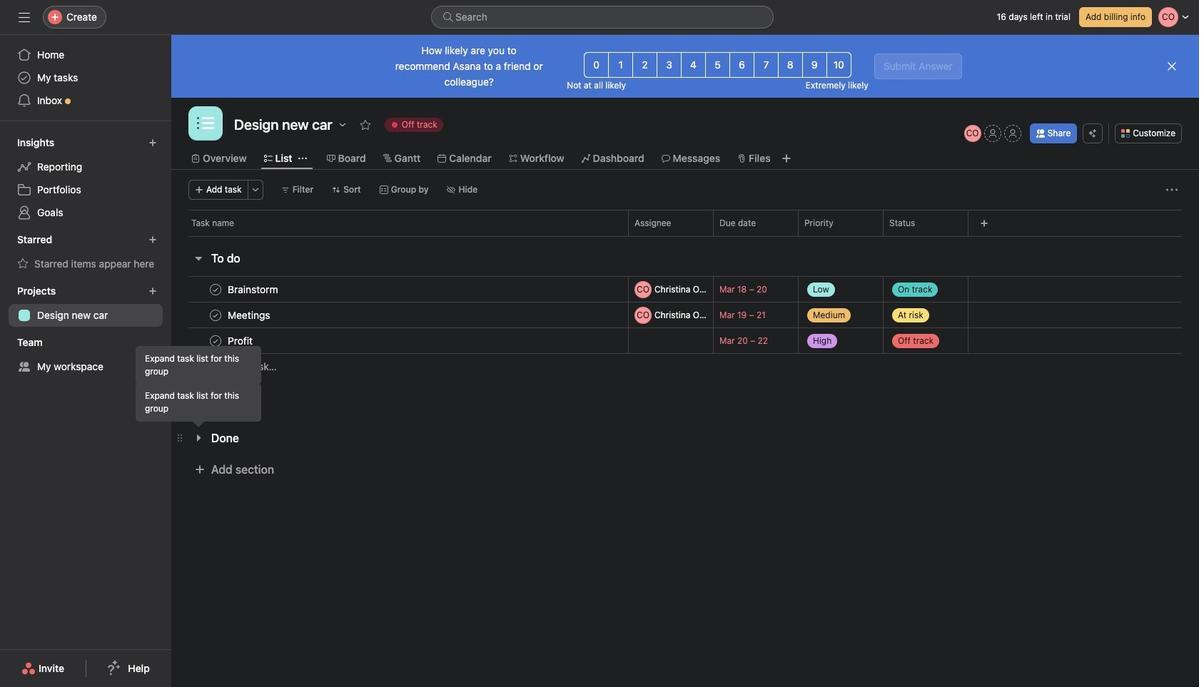 Task type: describe. For each thing, give the bounding box(es) containing it.
add tab image
[[781, 153, 792, 164]]

mark complete image for brainstorm cell
[[207, 281, 224, 298]]

add to starred image
[[360, 119, 371, 131]]

more actions image
[[251, 186, 260, 194]]

Task name text field
[[225, 334, 257, 348]]

header to do tree grid
[[171, 276, 1200, 380]]

add field image
[[981, 219, 989, 228]]

expand task list for this group image
[[193, 433, 204, 444]]

1 tooltip from the top
[[136, 347, 261, 384]]

collapse task list for this group image
[[193, 253, 204, 264]]

tab actions image
[[298, 154, 307, 163]]

manage project members image
[[965, 125, 982, 142]]

list image
[[197, 115, 214, 132]]

Mark complete checkbox
[[207, 332, 224, 350]]

expand task list for this group image
[[193, 396, 204, 407]]

add items to starred image
[[149, 236, 157, 244]]

hide sidebar image
[[19, 11, 30, 23]]

new project or portfolio image
[[149, 287, 157, 296]]

mark complete image for meetings cell
[[207, 307, 224, 324]]

projects element
[[0, 279, 171, 330]]

task name text field for mark complete checkbox in the meetings cell
[[225, 308, 275, 322]]



Task type: locate. For each thing, give the bounding box(es) containing it.
mark complete image inside meetings cell
[[207, 307, 224, 324]]

dismiss image
[[1167, 61, 1178, 72]]

tooltip
[[136, 347, 261, 384], [136, 384, 261, 426]]

1 mark complete checkbox from the top
[[207, 281, 224, 298]]

1 task name text field from the top
[[225, 282, 282, 297]]

mark complete checkbox inside brainstorm cell
[[207, 281, 224, 298]]

2 mark complete image from the top
[[207, 307, 224, 324]]

mark complete image
[[207, 281, 224, 298], [207, 307, 224, 324]]

mark complete image up mark complete option
[[207, 281, 224, 298]]

1 vertical spatial mark complete checkbox
[[207, 307, 224, 324]]

profit cell
[[171, 328, 628, 354]]

list box
[[431, 6, 774, 29]]

new insights image
[[149, 139, 157, 147]]

1 vertical spatial task name text field
[[225, 308, 275, 322]]

global element
[[0, 35, 171, 121]]

2 mark complete checkbox from the top
[[207, 307, 224, 324]]

mark complete checkbox for brainstorm cell
[[207, 281, 224, 298]]

task name text field for mark complete checkbox within the brainstorm cell
[[225, 282, 282, 297]]

brainstorm cell
[[171, 276, 628, 303]]

2 tooltip from the top
[[136, 384, 261, 426]]

meetings cell
[[171, 302, 628, 329]]

0 vertical spatial task name text field
[[225, 282, 282, 297]]

None radio
[[584, 52, 609, 78], [609, 52, 634, 78], [633, 52, 658, 78], [778, 52, 803, 78], [803, 52, 828, 78], [827, 52, 852, 78], [584, 52, 609, 78], [609, 52, 634, 78], [633, 52, 658, 78], [778, 52, 803, 78], [803, 52, 828, 78], [827, 52, 852, 78]]

mark complete image
[[207, 332, 224, 350]]

mark complete checkbox up mark complete image
[[207, 307, 224, 324]]

row
[[171, 210, 1200, 236], [189, 236, 1183, 237], [171, 276, 1200, 303], [171, 302, 1200, 329], [171, 328, 1200, 354], [171, 354, 1200, 380]]

mark complete image inside brainstorm cell
[[207, 281, 224, 298]]

None radio
[[657, 52, 682, 78], [681, 52, 706, 78], [706, 52, 731, 78], [730, 52, 755, 78], [754, 52, 779, 78], [657, 52, 682, 78], [681, 52, 706, 78], [706, 52, 731, 78], [730, 52, 755, 78], [754, 52, 779, 78]]

insights element
[[0, 130, 171, 227]]

2 task name text field from the top
[[225, 308, 275, 322]]

task name text field inside meetings cell
[[225, 308, 275, 322]]

1 vertical spatial mark complete image
[[207, 307, 224, 324]]

mark complete checkbox up mark complete option
[[207, 281, 224, 298]]

0 vertical spatial mark complete image
[[207, 281, 224, 298]]

mark complete image up mark complete image
[[207, 307, 224, 324]]

mark complete checkbox for meetings cell
[[207, 307, 224, 324]]

teams element
[[0, 330, 171, 381]]

tooltip up expand task list for this group icon
[[136, 384, 261, 426]]

option group
[[584, 52, 852, 78]]

Task name text field
[[225, 282, 282, 297], [225, 308, 275, 322]]

tooltip up expand task list for this group image on the left bottom of page
[[136, 347, 261, 384]]

mark complete checkbox inside meetings cell
[[207, 307, 224, 324]]

1 mark complete image from the top
[[207, 281, 224, 298]]

0 vertical spatial mark complete checkbox
[[207, 281, 224, 298]]

task name text field inside brainstorm cell
[[225, 282, 282, 297]]

Mark complete checkbox
[[207, 281, 224, 298], [207, 307, 224, 324]]

starred element
[[0, 227, 171, 279]]



Task type: vqa. For each thing, say whether or not it's contained in the screenshot.
Link icon
no



